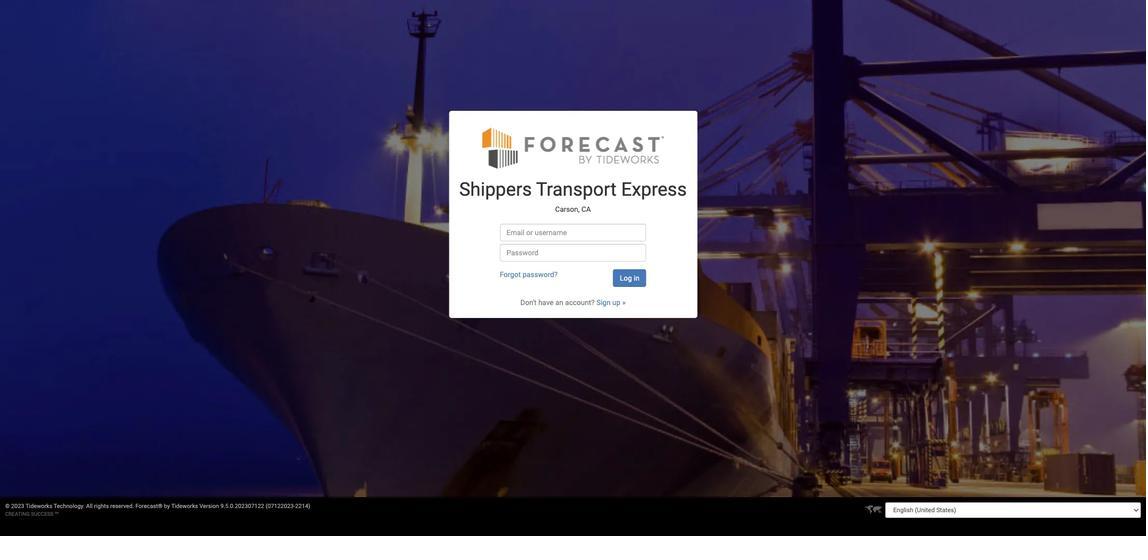 Task type: describe. For each thing, give the bounding box(es) containing it.
forecast® by tideworks image
[[482, 127, 664, 170]]

reserved.
[[110, 503, 134, 510]]

9.5.0.202307122
[[220, 503, 264, 510]]

forecast®
[[135, 503, 163, 510]]

℠
[[55, 512, 59, 517]]

2214)
[[295, 503, 310, 510]]

shippers
[[459, 179, 532, 201]]

in
[[634, 274, 640, 283]]

Password password field
[[500, 244, 646, 262]]

sign
[[597, 299, 611, 307]]

»
[[622, 299, 626, 307]]

2 tideworks from the left
[[171, 503, 198, 510]]

technology.
[[54, 503, 85, 510]]

1 tideworks from the left
[[26, 503, 52, 510]]

don't have an account? sign up »
[[521, 299, 626, 307]]

shippers transport express carson, ca
[[459, 179, 687, 213]]

carson,
[[555, 205, 580, 213]]

have
[[538, 299, 554, 307]]

creating
[[5, 512, 30, 517]]

(07122023-
[[266, 503, 295, 510]]



Task type: locate. For each thing, give the bounding box(es) containing it.
forgot
[[500, 271, 521, 279]]

©
[[5, 503, 10, 510]]

forgot password? log in
[[500, 271, 640, 283]]

tideworks up success in the bottom left of the page
[[26, 503, 52, 510]]

0 horizontal spatial tideworks
[[26, 503, 52, 510]]

sign up » link
[[597, 299, 626, 307]]

rights
[[94, 503, 109, 510]]

forgot password? link
[[500, 271, 558, 279]]

version
[[200, 503, 219, 510]]

log
[[620, 274, 632, 283]]

by
[[164, 503, 170, 510]]

password?
[[523, 271, 558, 279]]

2023
[[11, 503, 24, 510]]

ca
[[581, 205, 591, 213]]

Email or username text field
[[500, 224, 646, 242]]

don't
[[521, 299, 537, 307]]

transport
[[536, 179, 617, 201]]

log in button
[[613, 270, 646, 287]]

account?
[[565, 299, 595, 307]]

tideworks right by
[[171, 503, 198, 510]]

© 2023 tideworks technology. all rights reserved. forecast® by tideworks version 9.5.0.202307122 (07122023-2214) creating success ℠
[[5, 503, 310, 517]]

up
[[612, 299, 621, 307]]

all
[[86, 503, 93, 510]]

an
[[555, 299, 563, 307]]

success
[[31, 512, 53, 517]]

tideworks
[[26, 503, 52, 510], [171, 503, 198, 510]]

1 horizontal spatial tideworks
[[171, 503, 198, 510]]

express
[[621, 179, 687, 201]]



